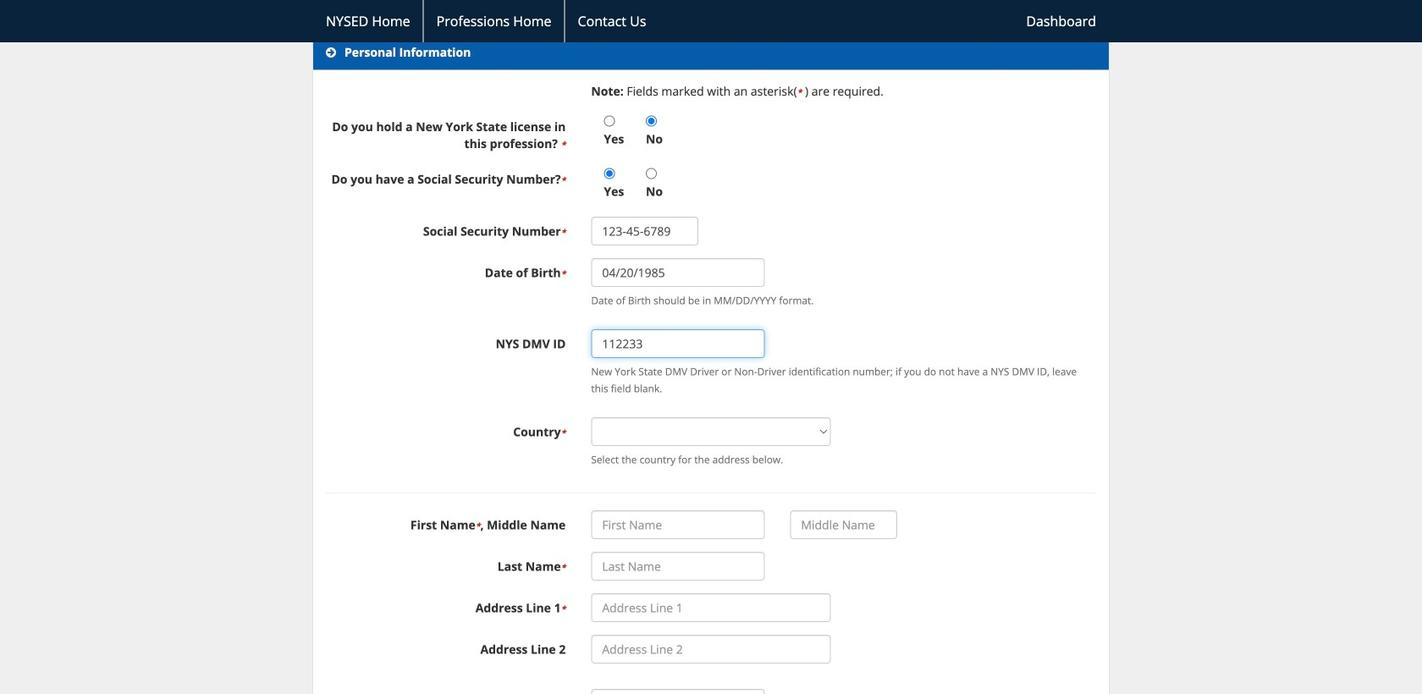 Task type: locate. For each thing, give the bounding box(es) containing it.
None text field
[[591, 217, 699, 246]]

Middle Name text field
[[790, 511, 898, 540]]

None radio
[[646, 116, 657, 127]]

Address Line 2 text field
[[591, 635, 831, 664]]

None radio
[[604, 116, 615, 127], [604, 168, 615, 179], [646, 168, 657, 179], [604, 116, 615, 127], [604, 168, 615, 179], [646, 168, 657, 179]]

arrow circle right image
[[326, 47, 336, 59]]

MM/DD/YYYY text field
[[591, 258, 765, 287]]

ID text field
[[591, 330, 765, 358]]



Task type: vqa. For each thing, say whether or not it's contained in the screenshot.
Email text box
no



Task type: describe. For each thing, give the bounding box(es) containing it.
Last Name text field
[[591, 552, 765, 581]]

City text field
[[591, 689, 765, 694]]

Address Line 1 text field
[[591, 594, 831, 623]]

First Name text field
[[591, 511, 765, 540]]



